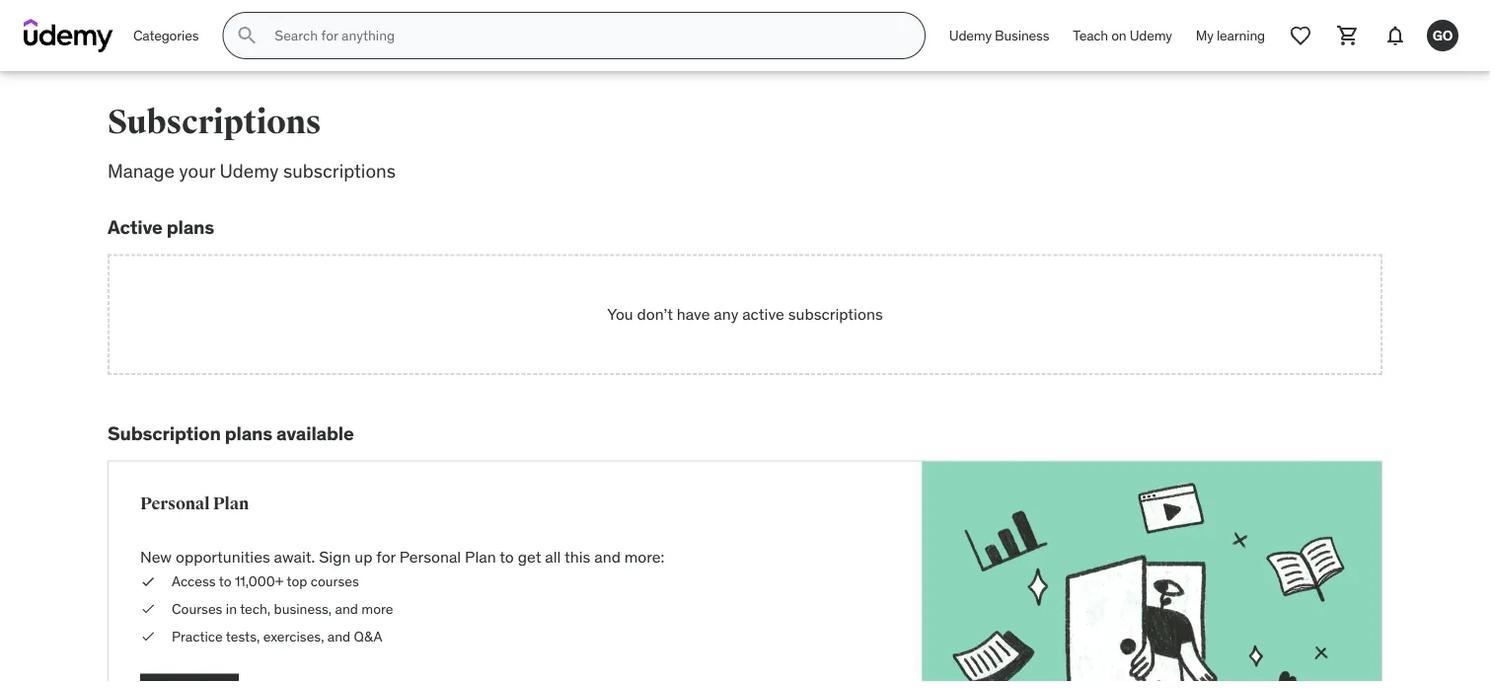 Task type: describe. For each thing, give the bounding box(es) containing it.
you don't have any active subscriptions
[[607, 304, 883, 324]]

new opportunities await. sign up for personal plan to get all this and more:
[[140, 547, 665, 567]]

xsmall image
[[140, 599, 156, 619]]

manage
[[108, 159, 175, 183]]

1 horizontal spatial to
[[500, 547, 514, 567]]

learning
[[1217, 26, 1266, 44]]

my learning
[[1196, 26, 1266, 44]]

wishlist image
[[1289, 24, 1313, 47]]

1 vertical spatial to
[[219, 573, 231, 590]]

exercises,
[[263, 627, 324, 645]]

2 vertical spatial and
[[328, 627, 351, 645]]

active
[[743, 304, 785, 324]]

personal plan
[[140, 493, 249, 514]]

teach on udemy
[[1073, 26, 1173, 44]]

more
[[362, 600, 393, 618]]

opportunities
[[176, 547, 270, 567]]

sign
[[319, 547, 351, 567]]

xsmall image for access
[[140, 572, 156, 591]]

plans for active
[[167, 215, 214, 238]]

1 vertical spatial subscriptions
[[788, 304, 883, 324]]

courses in tech, business, and more
[[172, 600, 393, 618]]

go link
[[1420, 12, 1467, 59]]

your
[[179, 159, 215, 183]]

udemy for teach on udemy
[[1130, 26, 1173, 44]]

business,
[[274, 600, 332, 618]]

get
[[518, 547, 541, 567]]

0 vertical spatial and
[[594, 547, 621, 567]]

udemy image
[[24, 19, 114, 52]]

0 vertical spatial plan
[[213, 493, 249, 514]]

all
[[545, 547, 561, 567]]

business
[[995, 26, 1050, 44]]

practice tests, exercises, and q&a
[[172, 627, 382, 645]]

udemy business link
[[938, 12, 1062, 59]]

11,000+
[[235, 573, 284, 590]]

don't
[[637, 304, 673, 324]]

0 horizontal spatial subscriptions
[[283, 159, 396, 183]]

q&a
[[354, 627, 382, 645]]

courses
[[172, 600, 223, 618]]

in
[[226, 600, 237, 618]]

categories button
[[121, 12, 211, 59]]

top
[[287, 573, 307, 590]]

courses
[[311, 573, 359, 590]]



Task type: locate. For each thing, give the bounding box(es) containing it.
have
[[677, 304, 710, 324]]

1 horizontal spatial udemy
[[950, 26, 992, 44]]

0 vertical spatial xsmall image
[[140, 572, 156, 591]]

udemy business
[[950, 26, 1050, 44]]

and down courses
[[335, 600, 358, 618]]

active plans
[[108, 215, 214, 238]]

xsmall image down xsmall image
[[140, 627, 156, 646]]

access to 11,000+ top courses
[[172, 573, 359, 590]]

2 horizontal spatial udemy
[[1130, 26, 1173, 44]]

notifications image
[[1384, 24, 1408, 47]]

0 vertical spatial subscriptions
[[283, 159, 396, 183]]

personal
[[140, 493, 210, 514], [400, 547, 461, 567]]

0 horizontal spatial plan
[[213, 493, 249, 514]]

to down opportunities on the bottom of the page
[[219, 573, 231, 590]]

subscription plans available
[[108, 421, 354, 445]]

go
[[1433, 26, 1453, 44]]

udemy
[[950, 26, 992, 44], [1130, 26, 1173, 44], [220, 159, 279, 183]]

and right this
[[594, 547, 621, 567]]

practice
[[172, 627, 223, 645]]

xsmall image
[[140, 572, 156, 591], [140, 627, 156, 646]]

to
[[500, 547, 514, 567], [219, 573, 231, 590]]

my
[[1196, 26, 1214, 44]]

1 xsmall image from the top
[[140, 572, 156, 591]]

udemy right on
[[1130, 26, 1173, 44]]

plan
[[213, 493, 249, 514], [465, 547, 496, 567]]

1 horizontal spatial plan
[[465, 547, 496, 567]]

tests,
[[226, 627, 260, 645]]

udemy right your on the top left
[[220, 159, 279, 183]]

subscriptions
[[108, 102, 321, 143]]

plans right active
[[167, 215, 214, 238]]

more:
[[625, 547, 665, 567]]

xsmall image for practice
[[140, 627, 156, 646]]

0 vertical spatial plans
[[167, 215, 214, 238]]

on
[[1112, 26, 1127, 44]]

tech,
[[240, 600, 271, 618]]

any
[[714, 304, 739, 324]]

plans left available on the bottom of page
[[225, 421, 272, 445]]

plans for subscription
[[225, 421, 272, 445]]

1 horizontal spatial personal
[[400, 547, 461, 567]]

new
[[140, 547, 172, 567]]

plans
[[167, 215, 214, 238], [225, 421, 272, 445]]

1 vertical spatial xsmall image
[[140, 627, 156, 646]]

plan up opportunities on the bottom of the page
[[213, 493, 249, 514]]

to left get
[[500, 547, 514, 567]]

1 horizontal spatial plans
[[225, 421, 272, 445]]

available
[[276, 421, 354, 445]]

shopping cart with 0 items image
[[1337, 24, 1360, 47]]

personal up new
[[140, 493, 210, 514]]

and
[[594, 547, 621, 567], [335, 600, 358, 618], [328, 627, 351, 645]]

0 vertical spatial personal
[[140, 493, 210, 514]]

manage your udemy subscriptions
[[108, 159, 396, 183]]

0 vertical spatial to
[[500, 547, 514, 567]]

categories
[[133, 26, 199, 44]]

udemy left business
[[950, 26, 992, 44]]

0 horizontal spatial to
[[219, 573, 231, 590]]

1 horizontal spatial subscriptions
[[788, 304, 883, 324]]

up
[[355, 547, 373, 567]]

await.
[[274, 547, 315, 567]]

2 xsmall image from the top
[[140, 627, 156, 646]]

Search for anything text field
[[271, 19, 901, 52]]

submit search image
[[235, 24, 259, 47]]

1 vertical spatial personal
[[400, 547, 461, 567]]

and left q&a
[[328, 627, 351, 645]]

personal right for
[[400, 547, 461, 567]]

udemy for manage your udemy subscriptions
[[220, 159, 279, 183]]

subscription
[[108, 421, 221, 445]]

xsmall image down new
[[140, 572, 156, 591]]

plan left get
[[465, 547, 496, 567]]

1 vertical spatial and
[[335, 600, 358, 618]]

for
[[376, 547, 396, 567]]

0 horizontal spatial plans
[[167, 215, 214, 238]]

access
[[172, 573, 216, 590]]

this
[[565, 547, 591, 567]]

0 horizontal spatial udemy
[[220, 159, 279, 183]]

1 vertical spatial plan
[[465, 547, 496, 567]]

0 horizontal spatial personal
[[140, 493, 210, 514]]

active
[[108, 215, 163, 238]]

subscriptions
[[283, 159, 396, 183], [788, 304, 883, 324]]

teach
[[1073, 26, 1109, 44]]

1 vertical spatial plans
[[225, 421, 272, 445]]

you
[[607, 304, 634, 324]]

teach on udemy link
[[1062, 12, 1184, 59]]

my learning link
[[1184, 12, 1277, 59]]



Task type: vqa. For each thing, say whether or not it's contained in the screenshot.
2,879 at right bottom
no



